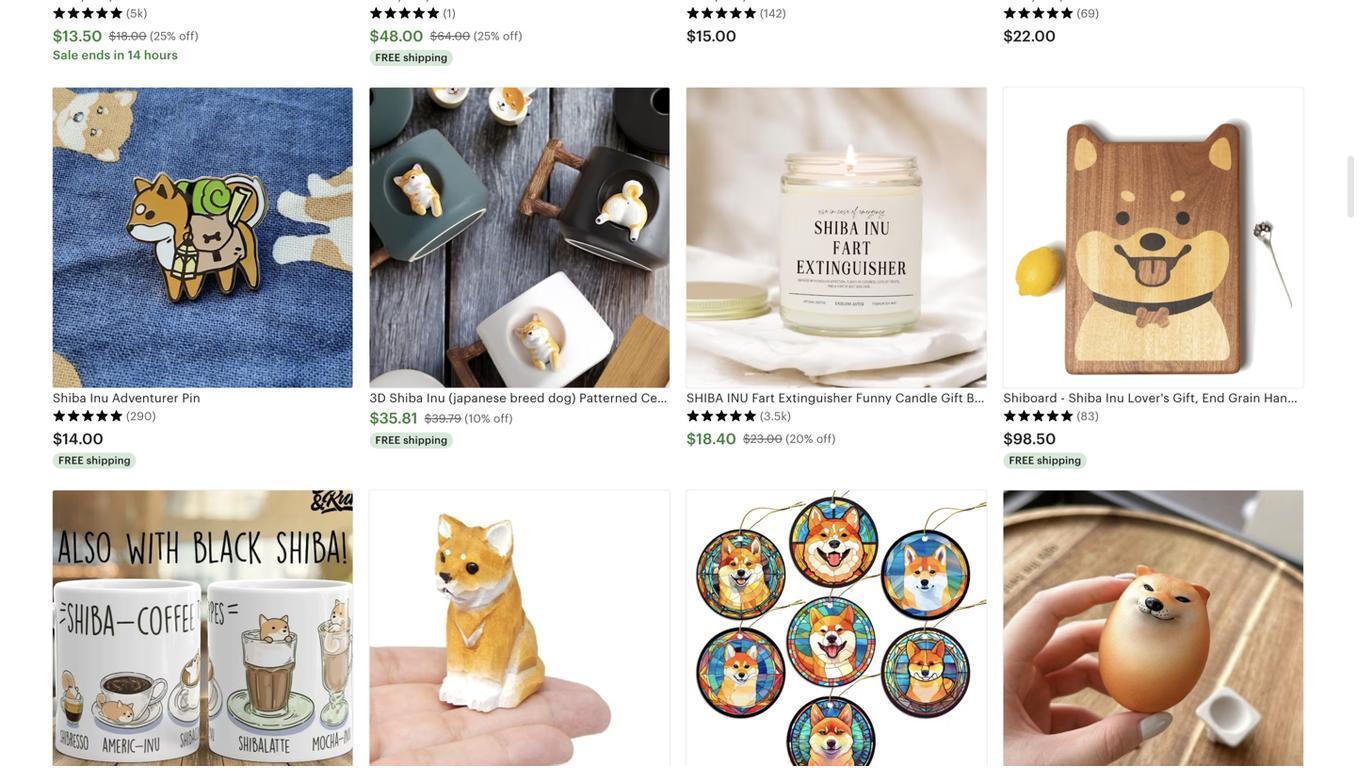 Task type: describe. For each thing, give the bounding box(es) containing it.
5 out of 5 stars image for (83)
[[1004, 409, 1075, 422]]

$ 18.40 $ 23.00 (20% off)
[[687, 431, 836, 448]]

18.40
[[697, 431, 737, 448]]

free inside $ 35.81 $ 39.79 (10% off) free shipping
[[376, 434, 401, 446]]

48.00
[[380, 28, 424, 45]]

5 out of 5 stars image for (142)
[[687, 6, 758, 20]]

shipping inside $ 48.00 $ 64.00 (25% off) free shipping
[[403, 52, 448, 64]]

(25% for 48.00
[[474, 30, 500, 42]]

(25% for 13.50
[[150, 30, 176, 42]]

13.50
[[62, 28, 102, 45]]

5 out of 5 stars image for (1)
[[370, 6, 441, 20]]

free inside $ 98.50 free shipping
[[1010, 455, 1035, 466]]

pin
[[182, 391, 200, 405]]

shiba
[[53, 391, 87, 405]]

dog breed christmas ornament stained glass style, "shiba inu" image
[[687, 491, 987, 766]]

$ 48.00 $ 64.00 (25% off) free shipping
[[370, 28, 523, 64]]

(5k)
[[126, 7, 147, 20]]

hours
[[144, 48, 178, 62]]

(3.5k)
[[760, 410, 792, 423]]

5 out of 5 stars image for (290)
[[53, 409, 123, 422]]

shiboard - shiba inu lover's gift, end grain handmade board, kitchen engraved pet cutting boards, gifts for dog lovers, wood barkuterie, image
[[1004, 88, 1304, 388]]

15.00
[[697, 28, 737, 45]]

off) for 18.40
[[817, 433, 836, 445]]

$ inside $ 98.50 free shipping
[[1004, 431, 1014, 448]]

shiba inu fart extinguisher funny candle gift box for dog owner, new pet parent gift, shiba inu dog mom and dad birthday gift for dog lover image
[[687, 88, 987, 388]]

$ 98.50 free shipping
[[1004, 431, 1082, 466]]

$ inside $ 18.40 $ 23.00 (20% off)
[[743, 433, 751, 445]]

creative shiba inu realistic egg shape resin desk decor, desk ornament, shiba inu lover gifts image
[[1004, 491, 1304, 766]]

$ 14.00 free shipping
[[53, 431, 131, 466]]

14
[[128, 48, 141, 62]]

18.00
[[116, 30, 147, 42]]

22.00
[[1014, 28, 1057, 45]]

64.00
[[438, 30, 471, 42]]



Task type: vqa. For each thing, say whether or not it's contained in the screenshot.
SHIBA INU DOG - MINIATURE HAND-PAINTED WOODEN PET ART DECOY MINI CARVED ORNAMENT FIGURINE SMALL ANIMALS COLLECTIBLE image
yes



Task type: locate. For each thing, give the bounding box(es) containing it.
39.79
[[432, 412, 462, 425]]

(10%
[[465, 412, 491, 425]]

sale
[[53, 48, 78, 62]]

off) inside $ 48.00 $ 64.00 (25% off) free shipping
[[503, 30, 523, 42]]

ends
[[82, 48, 111, 62]]

(25%
[[150, 30, 176, 42], [474, 30, 500, 42]]

free down 35.81
[[376, 434, 401, 446]]

shipping down 98.50
[[1038, 455, 1082, 466]]

5 out of 5 stars image for (5k)
[[53, 6, 123, 20]]

off) right 64.00
[[503, 30, 523, 42]]

5 out of 5 stars image up 98.50
[[1004, 409, 1075, 422]]

(25% right 64.00
[[474, 30, 500, 42]]

2 (25% from the left
[[474, 30, 500, 42]]

off) for 13.50
[[179, 30, 199, 42]]

(25% inside $ 13.50 $ 18.00 (25% off) sale ends in 14 hours
[[150, 30, 176, 42]]

off) for 35.81
[[494, 412, 513, 425]]

23.00
[[751, 433, 783, 445]]

free inside $ 48.00 $ 64.00 (25% off) free shipping
[[376, 52, 401, 64]]

off) right (20% at bottom
[[817, 433, 836, 445]]

free
[[376, 52, 401, 64], [376, 434, 401, 446], [58, 455, 84, 466], [1010, 455, 1035, 466]]

5 out of 5 stars image up 13.50
[[53, 6, 123, 20]]

(83)
[[1078, 410, 1100, 423]]

free down 48.00 at the left of page
[[376, 52, 401, 64]]

$ 35.81 $ 39.79 (10% off) free shipping
[[370, 410, 513, 446]]

shiba inu dog - miniature hand-painted wooden pet art decoy mini carved ornament figurine small animals collectible image
[[370, 491, 670, 766]]

$ 13.50 $ 18.00 (25% off) sale ends in 14 hours
[[53, 28, 199, 62]]

off) right 18.00
[[179, 30, 199, 42]]

5 out of 5 stars image up 22.00
[[1004, 6, 1075, 20]]

shipping down 39.79
[[403, 434, 448, 446]]

free inside $ 14.00 free shipping
[[58, 455, 84, 466]]

1 horizontal spatial (25%
[[474, 30, 500, 42]]

adventurer
[[112, 391, 179, 405]]

5 out of 5 stars image up the "15.00"
[[687, 6, 758, 20]]

shiba inu adventurer pin image
[[53, 88, 353, 388]]

off)
[[179, 30, 199, 42], [503, 30, 523, 42], [494, 412, 513, 425], [817, 433, 836, 445]]

(25% inside $ 48.00 $ 64.00 (25% off) free shipping
[[474, 30, 500, 42]]

(290)
[[126, 410, 156, 423]]

3d shiba inu (japanese breed dog) patterned ceramic coffee & tea mug with lid and spoon, 380ml, nordic tableware, creative breakfast cups image
[[370, 88, 670, 388]]

14.00
[[62, 431, 104, 448]]

35.81
[[380, 410, 418, 427]]

1 (25% from the left
[[150, 30, 176, 42]]

(20%
[[786, 433, 814, 445]]

off) for 48.00
[[503, 30, 523, 42]]

free down 98.50
[[1010, 455, 1035, 466]]

(142)
[[760, 7, 787, 20]]

off) right '(10%'
[[494, 412, 513, 425]]

shiba inu mug: chubby shiba inu coffee art on white glossy ceramic mug, kawaii art by bark&run! image
[[53, 491, 353, 766]]

98.50
[[1014, 431, 1057, 448]]

shiba inu adventurer pin
[[53, 391, 200, 405]]

shipping down 48.00 at the left of page
[[403, 52, 448, 64]]

$ 15.00
[[687, 28, 737, 45]]

shipping down 14.00
[[86, 455, 131, 466]]

inu
[[90, 391, 109, 405]]

shipping
[[403, 52, 448, 64], [403, 434, 448, 446], [86, 455, 131, 466], [1038, 455, 1082, 466]]

5 out of 5 stars image
[[53, 6, 123, 20], [370, 6, 441, 20], [687, 6, 758, 20], [1004, 6, 1075, 20], [53, 409, 123, 422], [687, 409, 758, 422], [1004, 409, 1075, 422]]

$ 22.00
[[1004, 28, 1057, 45]]

shipping inside $ 98.50 free shipping
[[1038, 455, 1082, 466]]

shipping inside $ 35.81 $ 39.79 (10% off) free shipping
[[403, 434, 448, 446]]

off) inside $ 18.40 $ 23.00 (20% off)
[[817, 433, 836, 445]]

off) inside $ 35.81 $ 39.79 (10% off) free shipping
[[494, 412, 513, 425]]

off) inside $ 13.50 $ 18.00 (25% off) sale ends in 14 hours
[[179, 30, 199, 42]]

5 out of 5 stars image up 48.00 at the left of page
[[370, 6, 441, 20]]

$ inside $ 14.00 free shipping
[[53, 431, 62, 448]]

$
[[53, 28, 62, 45], [370, 28, 380, 45], [687, 28, 697, 45], [1004, 28, 1014, 45], [109, 30, 116, 42], [430, 30, 438, 42], [370, 410, 380, 427], [425, 412, 432, 425], [53, 431, 62, 448], [687, 431, 697, 448], [1004, 431, 1014, 448], [743, 433, 751, 445]]

5 out of 5 stars image for (69)
[[1004, 6, 1075, 20]]

5 out of 5 stars image for (3.5k)
[[687, 409, 758, 422]]

5 out of 5 stars image down inu
[[53, 409, 123, 422]]

in
[[114, 48, 125, 62]]

0 horizontal spatial (25%
[[150, 30, 176, 42]]

(69)
[[1078, 7, 1100, 20]]

5 out of 5 stars image up 18.40
[[687, 409, 758, 422]]

shipping inside $ 14.00 free shipping
[[86, 455, 131, 466]]

(25% up the hours
[[150, 30, 176, 42]]

(1)
[[443, 7, 456, 20]]

free down 14.00
[[58, 455, 84, 466]]



